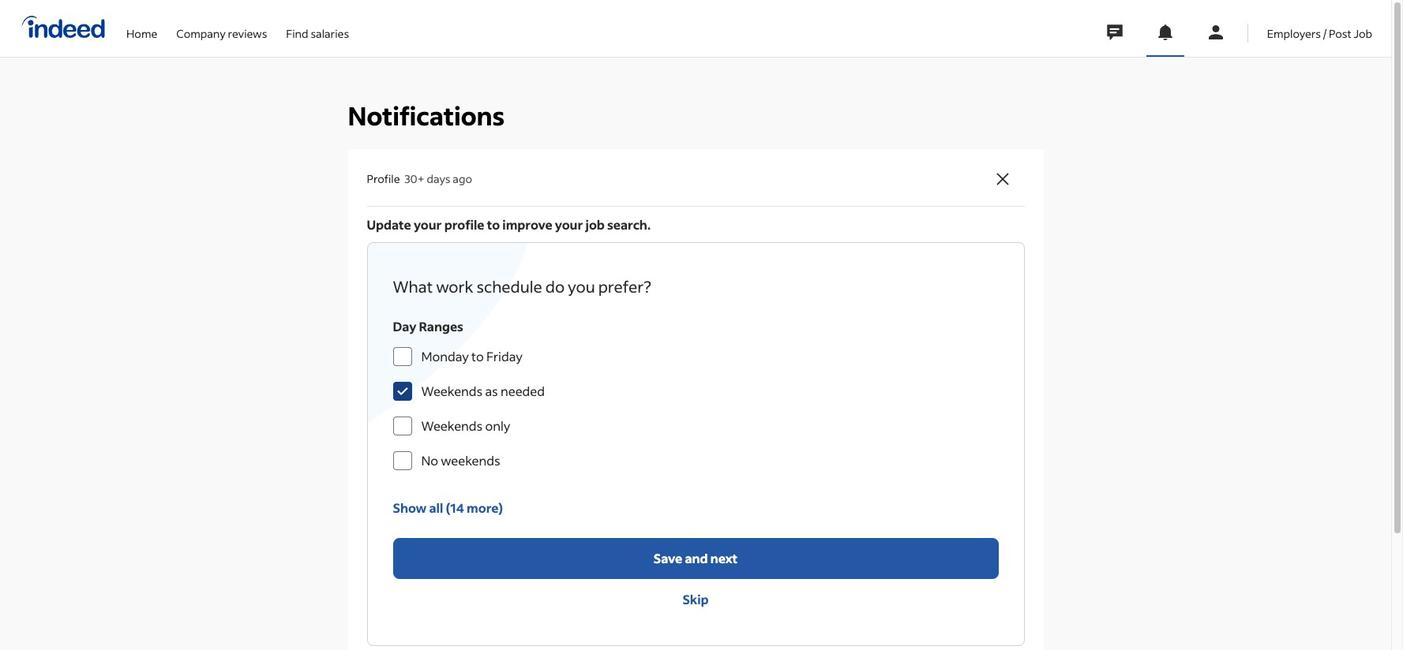 Task type: describe. For each thing, give the bounding box(es) containing it.
show
[[393, 500, 427, 516]]

weekends
[[441, 452, 500, 469]]

do
[[546, 276, 565, 297]]

job
[[1354, 26, 1373, 41]]

home
[[126, 26, 157, 41]]

as
[[485, 383, 498, 400]]

home link
[[126, 0, 157, 54]]

profile 30+ days ago
[[367, 172, 472, 187]]

employers / post job link
[[1267, 0, 1373, 54]]

only
[[485, 418, 511, 434]]

find salaries
[[286, 26, 349, 41]]

weekends as needed
[[421, 383, 545, 400]]

profile
[[367, 172, 400, 187]]

employers
[[1267, 26, 1321, 41]]

find
[[286, 26, 309, 41]]

weekends only
[[421, 418, 511, 434]]

post
[[1329, 26, 1352, 41]]

save and next
[[654, 550, 738, 567]]

2 your from the left
[[555, 216, 583, 233]]

reviews
[[228, 26, 267, 41]]

1 your from the left
[[414, 216, 442, 233]]

ranges
[[419, 318, 463, 335]]

company reviews
[[176, 26, 267, 41]]

search.
[[607, 216, 651, 233]]

dismiss profile from 30+ days ago notification image
[[993, 170, 1012, 189]]

no
[[421, 452, 438, 469]]

job
[[586, 216, 605, 233]]

skip link
[[393, 580, 999, 621]]

notifications main content
[[0, 0, 1392, 651]]

No weekends checkbox
[[393, 452, 412, 471]]

work
[[436, 276, 473, 297]]

company
[[176, 26, 226, 41]]

notifications
[[348, 100, 505, 132]]

all
[[429, 500, 443, 516]]

schedule
[[477, 276, 542, 297]]

company reviews link
[[176, 0, 267, 54]]

Weekends only checkbox
[[393, 417, 412, 436]]

monday to friday
[[421, 348, 523, 365]]

prefer?
[[598, 276, 651, 297]]

30+
[[405, 172, 425, 187]]

weekends for weekends as needed
[[421, 383, 483, 400]]

account image
[[1207, 23, 1226, 42]]

more)
[[467, 500, 503, 516]]

notifications unread count 0 image
[[1156, 23, 1175, 42]]

what work schedule do you prefer?
[[393, 276, 651, 297]]



Task type: vqa. For each thing, say whether or not it's contained in the screenshot.
Weekends as needed option
yes



Task type: locate. For each thing, give the bounding box(es) containing it.
messages unread count 0 image
[[1105, 17, 1125, 48]]

day ranges element
[[393, 317, 999, 479]]

show all (14 more) button
[[393, 491, 503, 526]]

day
[[393, 318, 417, 335]]

1 vertical spatial weekends
[[421, 418, 483, 434]]

what
[[393, 276, 433, 297]]

you
[[568, 276, 595, 297]]

to
[[487, 216, 500, 233], [472, 348, 484, 365]]

improve
[[503, 216, 553, 233]]

your left job
[[555, 216, 583, 233]]

1 weekends from the top
[[421, 383, 483, 400]]

0 vertical spatial weekends
[[421, 383, 483, 400]]

needed
[[501, 383, 545, 400]]

skip
[[683, 591, 709, 608]]

employers / post job
[[1267, 26, 1373, 41]]

update
[[367, 216, 411, 233]]

weekends
[[421, 383, 483, 400], [421, 418, 483, 434]]

weekends down monday at the left bottom of the page
[[421, 383, 483, 400]]

1 vertical spatial to
[[472, 348, 484, 365]]

0 vertical spatial to
[[487, 216, 500, 233]]

no weekends
[[421, 452, 500, 469]]

ago
[[453, 172, 472, 187]]

2 weekends from the top
[[421, 418, 483, 434]]

to inside day ranges element
[[472, 348, 484, 365]]

weekends up the no weekends
[[421, 418, 483, 434]]

to right profile
[[487, 216, 500, 233]]

save and next button
[[393, 539, 999, 580]]

/
[[1324, 26, 1327, 41]]

find salaries link
[[286, 0, 349, 54]]

friday
[[487, 348, 523, 365]]

Monday to Friday checkbox
[[393, 347, 412, 366]]

salaries
[[311, 26, 349, 41]]

0 horizontal spatial your
[[414, 216, 442, 233]]

show all (14 more)
[[393, 500, 503, 516]]

your
[[414, 216, 442, 233], [555, 216, 583, 233]]

and
[[685, 550, 708, 567]]

1 horizontal spatial to
[[487, 216, 500, 233]]

update your profile to improve your job search.
[[367, 216, 651, 233]]

save
[[654, 550, 683, 567]]

monday
[[421, 348, 469, 365]]

to left friday
[[472, 348, 484, 365]]

next
[[711, 550, 738, 567]]

Weekends as needed checkbox
[[393, 382, 412, 401]]

days
[[427, 172, 451, 187]]

(14
[[446, 500, 464, 516]]

profile
[[444, 216, 485, 233]]

0 horizontal spatial to
[[472, 348, 484, 365]]

1 horizontal spatial your
[[555, 216, 583, 233]]

your left profile
[[414, 216, 442, 233]]

weekends for weekends only
[[421, 418, 483, 434]]

day ranges
[[393, 318, 463, 335]]



